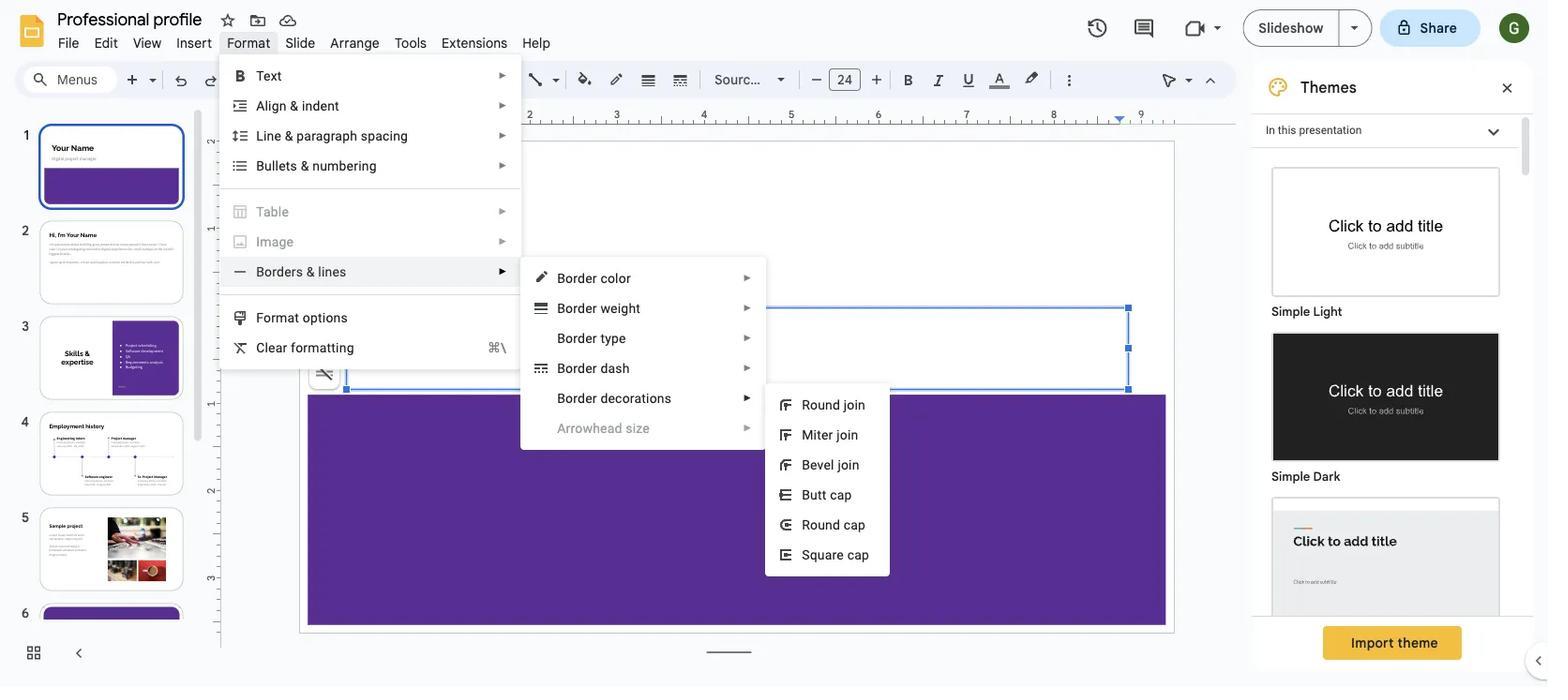Task type: vqa. For each thing, say whether or not it's contained in the screenshot.
the View "MENU ITEM"
yes



Task type: locate. For each thing, give the bounding box(es) containing it.
Rename text field
[[51, 8, 213, 30]]

border dash d element
[[557, 361, 635, 376]]

border left w
[[557, 301, 597, 316]]

lign
[[265, 98, 287, 113]]

Star checkbox
[[215, 8, 241, 34]]

1 vertical spatial format
[[256, 310, 299, 325]]

do not autofit image
[[311, 361, 338, 387]]

t for s
[[286, 158, 290, 173]]

► for line & paragraph spacing l element
[[498, 130, 507, 141]]

b down m
[[802, 457, 810, 473]]

1 vertical spatial menu item
[[521, 414, 765, 444]]

source
[[714, 71, 758, 88]]

b u tt cap
[[802, 487, 852, 503]]

m
[[260, 234, 272, 249]]

option
[[309, 359, 339, 389]]

arrange menu item
[[323, 32, 387, 54]]

eight
[[611, 301, 640, 316]]

border
[[557, 271, 597, 286], [557, 301, 597, 316], [557, 331, 597, 346]]

d
[[578, 361, 585, 376]]

menu containing border
[[521, 257, 766, 450]]

menu bar
[[51, 24, 558, 55]]

0 vertical spatial t
[[286, 158, 290, 173]]

share
[[1420, 20, 1457, 36]]

cap
[[830, 487, 852, 503], [847, 547, 869, 563]]

b left rder
[[557, 391, 565, 406]]

border dash option
[[670, 67, 692, 93]]

border for border t ype
[[557, 331, 597, 346]]

align & indent a element
[[256, 98, 345, 113]]

menu item containing arrow
[[521, 414, 765, 444]]

a lign & indent
[[256, 98, 339, 113]]

c right round
[[844, 517, 851, 533]]

0 horizontal spatial t
[[286, 158, 290, 173]]

bor
[[557, 361, 578, 376]]

2 border from the top
[[557, 301, 597, 316]]

c
[[600, 271, 608, 286], [844, 517, 851, 533]]

0 vertical spatial menu item
[[221, 227, 521, 257]]

option group inside themes section
[[1252, 148, 1518, 687]]

&
[[290, 98, 298, 113], [285, 128, 293, 143], [301, 158, 309, 173], [306, 264, 315, 279]]

m iter join
[[802, 427, 858, 443]]

format
[[227, 35, 270, 51], [256, 310, 299, 325]]

paragraph
[[297, 128, 357, 143]]

ap
[[851, 517, 866, 533]]

b o rder decorations
[[557, 391, 672, 406]]

1 horizontal spatial t
[[600, 331, 605, 346]]

► inside table menu item
[[498, 206, 507, 217]]

1 horizontal spatial c
[[844, 517, 851, 533]]

simple dark
[[1271, 469, 1340, 484]]

1 vertical spatial c
[[844, 517, 851, 533]]

1 horizontal spatial menu item
[[521, 414, 765, 444]]

Simple Light radio
[[1262, 158, 1510, 687]]

menu item for bulle t s & numbering
[[221, 227, 521, 257]]

b left the "tt"
[[802, 487, 810, 503]]

b for evel
[[802, 457, 810, 473]]

help menu item
[[515, 32, 558, 54]]

menu containing text
[[220, 54, 521, 369]]

format up lear
[[256, 310, 299, 325]]

border up the border w eight
[[557, 271, 597, 286]]

mode and view toolbar
[[1154, 61, 1226, 98]]

format inside menu item
[[227, 35, 270, 51]]

t
[[286, 158, 290, 173], [600, 331, 605, 346]]

2 vertical spatial border
[[557, 331, 597, 346]]

themes
[[1301, 78, 1357, 97]]

option group
[[1252, 148, 1518, 687]]

bullets & numbering t element
[[256, 158, 382, 173]]

menu item containing i
[[221, 227, 521, 257]]

Simple Dark radio
[[1262, 323, 1510, 488]]

decorations
[[600, 391, 672, 406]]

slideshow button
[[1243, 9, 1339, 47]]

r ound join
[[802, 397, 865, 413]]

border for border c olor
[[557, 271, 597, 286]]

menu bar inside menu bar banner
[[51, 24, 558, 55]]

join right iter
[[837, 427, 858, 443]]

join right evel
[[838, 457, 859, 473]]

1 border from the top
[[557, 271, 597, 286]]

c
[[256, 340, 265, 355]]

0 vertical spatial border
[[557, 271, 597, 286]]

help
[[522, 35, 551, 51]]

menu item down table menu item
[[221, 227, 521, 257]]

age
[[272, 234, 294, 249]]

0 vertical spatial c
[[600, 271, 608, 286]]

cap down the ap
[[847, 547, 869, 563]]

0 horizontal spatial c
[[600, 271, 608, 286]]

borders & lines q element
[[256, 264, 352, 279]]

font list. source sans pro selected. option
[[714, 67, 815, 93]]

insert menu item
[[169, 32, 220, 54]]

► for image m element
[[498, 236, 507, 247]]

menu bar containing file
[[51, 24, 558, 55]]

butt cap u element
[[802, 487, 858, 503]]

join right ound
[[844, 397, 865, 413]]

2 vertical spatial b
[[802, 487, 810, 503]]

format for format options
[[256, 310, 299, 325]]

format down star option on the left top of the page
[[227, 35, 270, 51]]

0 vertical spatial simple
[[1271, 304, 1310, 319]]

0 horizontal spatial menu item
[[221, 227, 521, 257]]

0 vertical spatial format
[[227, 35, 270, 51]]

border color: transparent image
[[606, 67, 628, 91]]

simple left light
[[1271, 304, 1310, 319]]

slide menu item
[[278, 32, 323, 54]]

3 border from the top
[[557, 331, 597, 346]]

1 vertical spatial join
[[837, 427, 858, 443]]

tools
[[395, 35, 427, 51]]

► for border weight w element in the top of the page
[[743, 303, 752, 314]]

border up 'd'
[[557, 331, 597, 346]]

0 vertical spatial join
[[844, 397, 865, 413]]

light
[[1313, 304, 1342, 319]]

menu item down decorations
[[521, 414, 765, 444]]

image m element
[[256, 234, 299, 249]]

format inside menu
[[256, 310, 299, 325]]

join
[[844, 397, 865, 413], [837, 427, 858, 443], [838, 457, 859, 473]]

1 vertical spatial b
[[802, 457, 810, 473]]

simple for simple light
[[1271, 304, 1310, 319]]

1 simple from the top
[[1271, 304, 1310, 319]]

Font size text field
[[830, 68, 860, 91]]

menu item
[[221, 227, 521, 257], [521, 414, 765, 444]]

t for ype
[[600, 331, 605, 346]]

1 vertical spatial simple
[[1271, 469, 1310, 484]]

file menu item
[[51, 32, 87, 54]]

extensions menu item
[[434, 32, 515, 54]]

view
[[133, 35, 162, 51]]

extensions
[[442, 35, 507, 51]]

& left lines
[[306, 264, 315, 279]]

borders
[[256, 264, 303, 279]]

menu
[[220, 54, 521, 369], [521, 257, 766, 450], [765, 383, 890, 577]]

cap right the "tt"
[[830, 487, 852, 503]]

2 vertical spatial join
[[838, 457, 859, 473]]

0 vertical spatial b
[[557, 391, 565, 406]]

► for text s element
[[498, 70, 507, 81]]

border w eight
[[557, 301, 640, 316]]

► for table 2 element
[[498, 206, 507, 217]]

import theme
[[1351, 635, 1438, 651]]

text color image
[[989, 67, 1010, 89]]

table 2 element
[[256, 204, 294, 219]]

file
[[58, 35, 79, 51]]

left margin image
[[301, 110, 361, 124]]

simple
[[1271, 304, 1310, 319], [1271, 469, 1310, 484]]

format menu item
[[220, 32, 278, 54]]

navigation
[[0, 106, 206, 687]]

simple left the dark
[[1271, 469, 1310, 484]]

ound
[[810, 397, 840, 413]]

0 vertical spatial cap
[[830, 487, 852, 503]]

import theme button
[[1323, 626, 1462, 660]]

► for border dash d element in the left bottom of the page
[[743, 363, 752, 374]]

r
[[802, 397, 810, 413]]

c up w
[[600, 271, 608, 286]]

right margin image
[[1115, 110, 1174, 124]]

join for b evel join
[[838, 457, 859, 473]]

size
[[626, 421, 650, 436]]

& right the ine
[[285, 128, 293, 143]]

arrowhead size h element
[[557, 421, 655, 436]]

l
[[256, 128, 263, 143]]

option group containing simple light
[[1252, 148, 1518, 687]]

1 vertical spatial border
[[557, 301, 597, 316]]

b
[[557, 391, 565, 406], [802, 457, 810, 473], [802, 487, 810, 503]]

spacing
[[361, 128, 408, 143]]

2 simple from the top
[[1271, 469, 1310, 484]]

arrow h ead size
[[557, 421, 650, 436]]

1 vertical spatial t
[[600, 331, 605, 346]]

⌘backslash element
[[465, 338, 506, 357]]



Task type: describe. For each thing, give the bounding box(es) containing it.
Streamline radio
[[1262, 488, 1510, 653]]

c for ap
[[844, 517, 851, 533]]

themes section
[[1252, 61, 1533, 687]]

share button
[[1380, 9, 1481, 47]]

i m age
[[256, 234, 294, 249]]

dash
[[600, 361, 630, 376]]

simple light
[[1271, 304, 1342, 319]]

border weight option
[[638, 67, 660, 93]]

► for align & indent a element
[[498, 100, 507, 111]]

round cap c element
[[802, 517, 871, 533]]

bulle t s & numbering
[[256, 158, 377, 173]]

format options \ element
[[256, 310, 353, 325]]

this
[[1278, 124, 1296, 137]]

& right lign
[[290, 98, 298, 113]]

► for border color c 'element' at the top left of page
[[743, 273, 752, 284]]

presentation
[[1299, 124, 1362, 137]]

themes application
[[0, 0, 1548, 687]]

c lear formatting
[[256, 340, 354, 355]]

presentation options image
[[1351, 26, 1358, 30]]

i
[[256, 234, 260, 249]]

line & paragraph spacing l element
[[256, 128, 414, 143]]

arrange
[[330, 35, 380, 51]]

clear formatting c element
[[256, 340, 360, 355]]

l ine & paragraph spacing
[[256, 128, 408, 143]]

source sans pro
[[714, 71, 815, 88]]

round join r element
[[802, 397, 871, 413]]

u
[[810, 487, 818, 503]]

ine
[[263, 128, 281, 143]]

border for border w eight
[[557, 301, 597, 316]]

slide
[[285, 35, 315, 51]]

navigation inside themes application
[[0, 106, 206, 687]]

round c ap
[[802, 517, 866, 533]]

tools menu item
[[387, 32, 434, 54]]

menu containing r
[[765, 383, 890, 577]]

border color c element
[[557, 271, 636, 286]]

square cap s element
[[802, 547, 875, 563]]

fill color: transparent image
[[574, 67, 596, 91]]

bulle
[[256, 158, 286, 173]]

border type t element
[[557, 331, 632, 346]]

formatting
[[291, 340, 354, 355]]

er
[[585, 361, 597, 376]]

rder
[[573, 391, 597, 406]]

dark
[[1313, 469, 1340, 484]]

text s element
[[256, 68, 287, 83]]

round
[[802, 517, 840, 533]]

b for u
[[802, 487, 810, 503]]

options
[[303, 310, 348, 325]]

lines
[[318, 264, 346, 279]]

streamline image
[[1273, 499, 1498, 625]]

► for bullets & numbering t element
[[498, 160, 507, 171]]

menu item for bor d er dash
[[521, 414, 765, 444]]

import
[[1351, 635, 1394, 651]]

borders & lines
[[256, 264, 346, 279]]

w
[[600, 301, 611, 316]]

indent
[[302, 98, 339, 113]]

► for borders & lines q element
[[498, 266, 507, 277]]

insert
[[177, 35, 212, 51]]

Font size field
[[829, 68, 868, 96]]

join for r ound join
[[844, 397, 865, 413]]

sans
[[761, 71, 791, 88]]

ead
[[600, 421, 622, 436]]

miter join m element
[[802, 427, 864, 443]]

in this presentation tab
[[1252, 113, 1518, 148]]

bevel join b element
[[802, 457, 865, 473]]

1 vertical spatial cap
[[847, 547, 869, 563]]

format for format
[[227, 35, 270, 51]]

in this presentation
[[1266, 124, 1362, 137]]

⌘\
[[487, 340, 506, 355]]

table menu item
[[232, 203, 507, 221]]

quare
[[810, 547, 844, 563]]

o
[[565, 391, 573, 406]]

m
[[802, 427, 813, 443]]

a
[[256, 98, 265, 113]]

bor d er dash
[[557, 361, 630, 376]]

h
[[593, 421, 600, 436]]

table
[[256, 204, 289, 219]]

text
[[256, 68, 282, 83]]

c for olor
[[600, 271, 608, 286]]

simple for simple dark
[[1271, 469, 1310, 484]]

border c olor
[[557, 271, 631, 286]]

tt
[[818, 487, 827, 503]]

slideshow
[[1259, 20, 1324, 36]]

b for o
[[557, 391, 565, 406]]

highlight color image
[[1021, 67, 1042, 89]]

edit menu item
[[87, 32, 126, 54]]

b evel join
[[802, 457, 859, 473]]

edit
[[94, 35, 118, 51]]

in
[[1266, 124, 1275, 137]]

ype
[[605, 331, 626, 346]]

main toolbar
[[116, 0, 1084, 388]]

olor
[[608, 271, 631, 286]]

s quare cap
[[802, 547, 869, 563]]

evel
[[810, 457, 834, 473]]

& right the s
[[301, 158, 309, 173]]

s
[[290, 158, 297, 173]]

menu bar banner
[[0, 0, 1548, 687]]

numbering
[[312, 158, 377, 173]]

pro
[[794, 71, 815, 88]]

border weight w element
[[557, 301, 646, 316]]

Menus field
[[23, 67, 117, 93]]

join for m iter join
[[837, 427, 858, 443]]

new slide with layout image
[[144, 68, 157, 74]]

iter
[[813, 427, 833, 443]]

theme
[[1398, 635, 1438, 651]]

2
[[205, 138, 218, 145]]

view menu item
[[126, 32, 169, 54]]

lear
[[265, 340, 287, 355]]

format options
[[256, 310, 348, 325]]

arrow
[[557, 421, 593, 436]]

s
[[802, 547, 810, 563]]

border decorations o element
[[557, 391, 677, 406]]

border t ype
[[557, 331, 626, 346]]



